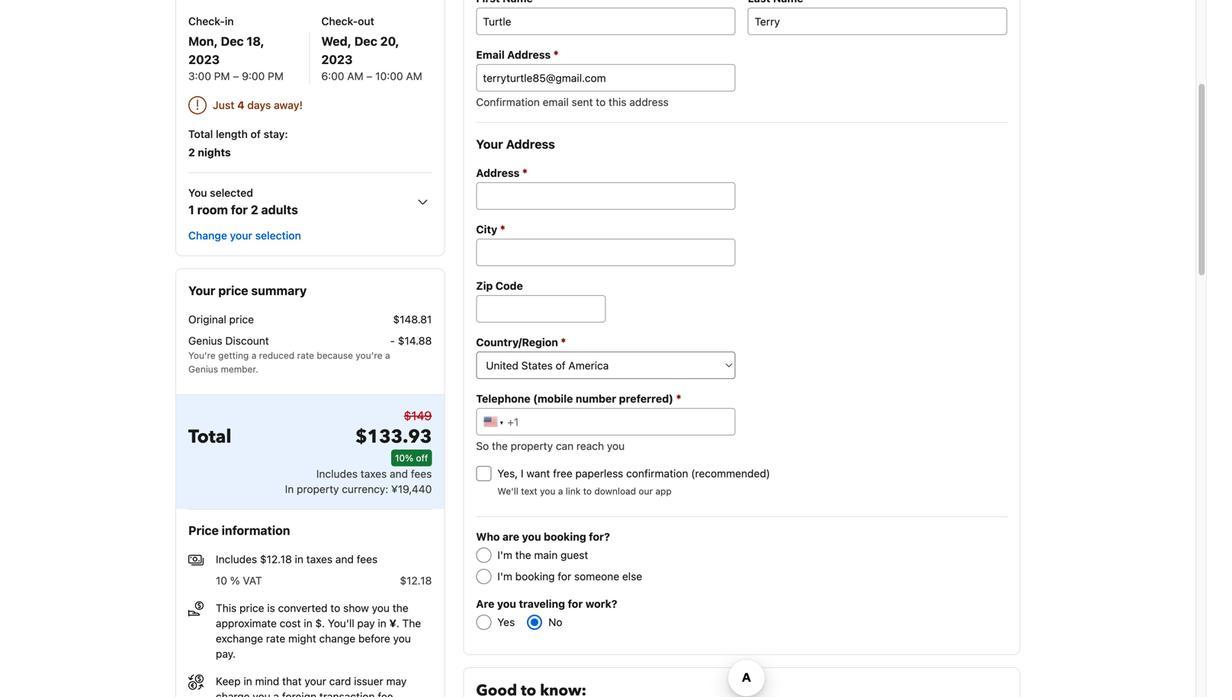 Task type: vqa. For each thing, say whether or not it's contained in the screenshot.
Booking a flight
no



Task type: describe. For each thing, give the bounding box(es) containing it.
are
[[476, 598, 495, 610]]

total for total length of stay: 2 nights
[[188, 128, 213, 140]]

vat
[[243, 574, 262, 587]]

$149 $133.93
[[356, 408, 432, 450]]

i'm for i'm booking for someone else
[[498, 570, 513, 583]]

total for total
[[188, 424, 231, 450]]

link
[[566, 486, 581, 497]]

city *
[[476, 222, 506, 236]]

2 inside you selected 1 room for  2 adults
[[251, 203, 258, 217]]

genius discount you're getting a reduced rate because you're a genius member. - $14.88
[[188, 334, 432, 375]]

the for i'm
[[515, 549, 531, 561]]

you'll
[[328, 617, 354, 629]]

10:00 am
[[375, 70, 422, 82]]

10% off element
[[391, 449, 432, 466]]

you inside the . the exchange rate might change before you pay.
[[393, 632, 411, 645]]

* right the preferred)
[[676, 392, 682, 405]]

our
[[639, 486, 653, 497]]

to inside yes, i want free paperless confirmation (recommended) we'll text you a link to download our app
[[583, 486, 592, 497]]

your for your address
[[476, 137, 503, 151]]

change your selection link
[[182, 222, 307, 249]]

city
[[476, 223, 498, 236]]

yes, i want free paperless confirmation (recommended) we'll text you a link to download our app
[[498, 467, 770, 497]]

$149
[[404, 408, 432, 423]]

2 vertical spatial for
[[568, 598, 583, 610]]

stay:
[[264, 128, 288, 140]]

confirmation
[[476, 96, 540, 108]]

who are you booking for? element
[[476, 529, 1008, 584]]

* for city *
[[500, 222, 506, 236]]

0 vertical spatial to
[[596, 96, 606, 108]]

change your selection
[[188, 229, 301, 242]]

2 genius from the top
[[188, 364, 218, 375]]

* for address *
[[522, 166, 528, 179]]

1 vertical spatial includes
[[216, 553, 257, 565]]

your for your price summary
[[188, 283, 215, 298]]

converted
[[278, 602, 328, 614]]

summary
[[251, 283, 307, 298]]

includes $12.18 in taxes and fees
[[216, 553, 378, 565]]

free
[[553, 467, 573, 480]]

fee.
[[378, 690, 396, 697]]

.
[[396, 617, 400, 629]]

property inside 10% off includes taxes and fees in property currency: ¥19,440
[[297, 483, 339, 495]]

you right are
[[522, 530, 541, 543]]

you up yes
[[497, 598, 516, 610]]

$148.81
[[393, 313, 432, 326]]

telephone (mobile number preferred) *
[[476, 392, 682, 405]]

getting
[[218, 350, 249, 361]]

are
[[503, 530, 520, 543]]

in left $.
[[304, 617, 312, 629]]

– for 20,
[[366, 70, 373, 82]]

in up converted
[[295, 553, 304, 565]]

show
[[343, 602, 369, 614]]

selected
[[210, 186, 253, 199]]

off
[[416, 453, 428, 463]]

. the exchange rate might change before you pay.
[[216, 617, 421, 660]]

you're
[[188, 350, 216, 361]]

just 4 days away!
[[213, 99, 303, 111]]

no
[[549, 616, 563, 628]]

is
[[267, 602, 275, 614]]

this
[[609, 96, 627, 108]]

mind
[[255, 675, 279, 687]]

we'll
[[498, 486, 519, 497]]

2023 for wed, dec 20, 2023
[[321, 52, 353, 67]]

– for 18,
[[233, 70, 239, 82]]

9:00 pm
[[242, 70, 284, 82]]

a inside the keep in mind that your card issuer may charge you a foreign transaction fee.
[[273, 690, 279, 697]]

+1 text field
[[476, 408, 736, 436]]

price for original
[[229, 313, 254, 326]]

traveling
[[519, 598, 565, 610]]

to inside this price is converted to show you the approximate cost in $. you'll pay in
[[331, 602, 340, 614]]

so the property can reach you
[[476, 440, 625, 452]]

1 vertical spatial booking
[[515, 570, 555, 583]]

who are you booking for?
[[476, 530, 610, 543]]

Double-check for typos text field
[[476, 64, 736, 92]]

¥
[[389, 617, 396, 629]]

¥19,440
[[391, 483, 432, 495]]

address inside address *
[[476, 167, 520, 179]]

of
[[251, 128, 261, 140]]

i'm for i'm the main guest
[[498, 549, 513, 561]]

4
[[237, 99, 245, 111]]

address for your
[[506, 137, 555, 151]]

10 % vat
[[216, 574, 262, 587]]

cost
[[280, 617, 301, 629]]

* up "email" at the left of the page
[[554, 48, 559, 61]]

price for your
[[218, 283, 248, 298]]

-
[[390, 334, 395, 347]]

address *
[[476, 166, 528, 179]]

change
[[319, 632, 356, 645]]

foreign
[[282, 690, 317, 697]]

yes,
[[498, 467, 518, 480]]

2 inside "total length of stay: 2 nights"
[[188, 146, 195, 159]]

days
[[247, 99, 271, 111]]

someone
[[574, 570, 620, 583]]

1 vertical spatial for
[[558, 570, 572, 583]]

guest
[[561, 549, 588, 561]]

10
[[216, 574, 227, 587]]

email address *
[[476, 48, 559, 61]]

2023 for mon, dec 18, 2023
[[188, 52, 220, 67]]

confirmation email sent to this address
[[476, 96, 669, 108]]

you selected 1 room for  2 adults
[[188, 186, 298, 217]]

code
[[496, 280, 523, 292]]

a right you're
[[385, 350, 390, 361]]

reduced
[[259, 350, 295, 361]]

work?
[[586, 598, 617, 610]]

dec for 18,
[[221, 34, 244, 48]]

you inside yes, i want free paperless confirmation (recommended) we'll text you a link to download our app
[[540, 486, 556, 497]]

a down discount
[[251, 350, 257, 361]]



Task type: locate. For each thing, give the bounding box(es) containing it.
%
[[230, 574, 240, 587]]

0 horizontal spatial your
[[230, 229, 252, 242]]

can
[[556, 440, 574, 452]]

and inside 10% off includes taxes and fees in property currency: ¥19,440
[[390, 467, 408, 480]]

your up address *
[[476, 137, 503, 151]]

2023 inside check-in mon, dec 18, 2023 3:00 pm – 9:00 pm
[[188, 52, 220, 67]]

check-out wed, dec 20, 2023 6:00 am – 10:00 am
[[321, 15, 422, 82]]

price inside this price is converted to show you the approximate cost in $. you'll pay in
[[240, 602, 264, 614]]

total
[[188, 128, 213, 140], [188, 424, 231, 450]]

2 dec from the left
[[355, 34, 377, 48]]

0 vertical spatial total
[[188, 128, 213, 140]]

2 check- from the left
[[321, 15, 358, 27]]

genius
[[188, 334, 222, 347], [188, 364, 218, 375]]

to up the you'll
[[331, 602, 340, 614]]

includes up "currency:"
[[316, 467, 358, 480]]

1 horizontal spatial your
[[476, 137, 503, 151]]

price information
[[188, 523, 290, 538]]

property up want
[[511, 440, 553, 452]]

the for so
[[492, 440, 508, 452]]

i
[[521, 467, 524, 480]]

in left mind
[[244, 675, 252, 687]]

1 horizontal spatial –
[[366, 70, 373, 82]]

a down mind
[[273, 690, 279, 697]]

for left work?
[[568, 598, 583, 610]]

price for this
[[240, 602, 264, 614]]

1 2023 from the left
[[188, 52, 220, 67]]

price up approximate
[[240, 602, 264, 614]]

1 vertical spatial total
[[188, 424, 231, 450]]

country/region *
[[476, 335, 566, 349]]

want
[[527, 467, 550, 480]]

exchange
[[216, 632, 263, 645]]

* down your address
[[522, 166, 528, 179]]

0 horizontal spatial your
[[188, 283, 215, 298]]

* right city
[[500, 222, 506, 236]]

0 vertical spatial includes
[[316, 467, 358, 480]]

zip code
[[476, 280, 523, 292]]

to left the this
[[596, 96, 606, 108]]

3:00 pm
[[188, 70, 230, 82]]

the
[[402, 617, 421, 629]]

and for includes $12.18 in taxes and fees
[[336, 553, 354, 565]]

price
[[188, 523, 219, 538]]

you inside the keep in mind that your card issuer may charge you a foreign transaction fee.
[[253, 690, 271, 697]]

2 i'm from the top
[[498, 570, 513, 583]]

1 horizontal spatial to
[[583, 486, 592, 497]]

0 vertical spatial your
[[476, 137, 503, 151]]

in left ¥
[[378, 617, 387, 629]]

1 horizontal spatial property
[[511, 440, 553, 452]]

1 vertical spatial rate
[[266, 632, 285, 645]]

1 horizontal spatial dec
[[355, 34, 377, 48]]

charge
[[216, 690, 250, 697]]

includes
[[316, 467, 358, 480], [216, 553, 257, 565]]

0 vertical spatial booking
[[544, 530, 586, 543]]

0 horizontal spatial 2023
[[188, 52, 220, 67]]

1 vertical spatial your
[[188, 283, 215, 298]]

dec inside check-out wed, dec 20, 2023 6:00 am – 10:00 am
[[355, 34, 377, 48]]

1 vertical spatial genius
[[188, 364, 218, 375]]

0 horizontal spatial –
[[233, 70, 239, 82]]

for inside you selected 1 room for  2 adults
[[231, 203, 248, 217]]

a left link
[[558, 486, 563, 497]]

rate down cost
[[266, 632, 285, 645]]

you inside this price is converted to show you the approximate cost in $. you'll pay in
[[372, 602, 390, 614]]

the right so
[[492, 440, 508, 452]]

0 vertical spatial taxes
[[361, 467, 387, 480]]

taxes up converted
[[306, 553, 333, 565]]

your right change
[[230, 229, 252, 242]]

taxes for includes
[[361, 467, 387, 480]]

1 – from the left
[[233, 70, 239, 82]]

0 vertical spatial address
[[507, 48, 551, 61]]

booking
[[544, 530, 586, 543], [515, 570, 555, 583]]

taxes up "currency:"
[[361, 467, 387, 480]]

0 vertical spatial your
[[230, 229, 252, 242]]

to right link
[[583, 486, 592, 497]]

out
[[358, 15, 374, 27]]

dec inside check-in mon, dec 18, 2023 3:00 pm – 9:00 pm
[[221, 34, 244, 48]]

for down guest
[[558, 570, 572, 583]]

2 vertical spatial price
[[240, 602, 264, 614]]

–
[[233, 70, 239, 82], [366, 70, 373, 82]]

2023 inside check-out wed, dec 20, 2023 6:00 am – 10:00 am
[[321, 52, 353, 67]]

– inside check-in mon, dec 18, 2023 3:00 pm – 9:00 pm
[[233, 70, 239, 82]]

the down are
[[515, 549, 531, 561]]

2 left the adults
[[251, 203, 258, 217]]

keep in mind that your card issuer may charge you a foreign transaction fee.
[[216, 675, 407, 697]]

1 vertical spatial 2
[[251, 203, 258, 217]]

price up original price
[[218, 283, 248, 298]]

10%
[[395, 453, 414, 463]]

i'm the main guest
[[498, 549, 588, 561]]

1 vertical spatial your
[[305, 675, 326, 687]]

genius up you're
[[188, 334, 222, 347]]

check-in mon, dec 18, 2023 3:00 pm – 9:00 pm
[[188, 15, 284, 82]]

0 vertical spatial rate
[[297, 350, 314, 361]]

dec down out
[[355, 34, 377, 48]]

original price
[[188, 313, 254, 326]]

0 horizontal spatial dec
[[221, 34, 244, 48]]

your inside the keep in mind that your card issuer may charge you a foreign transaction fee.
[[305, 675, 326, 687]]

1 horizontal spatial $12.18
[[400, 574, 432, 587]]

dec left 18,
[[221, 34, 244, 48]]

0 horizontal spatial property
[[297, 483, 339, 495]]

fees up show
[[357, 553, 378, 565]]

member.
[[221, 364, 258, 375]]

you
[[188, 186, 207, 199]]

(mobile
[[533, 392, 573, 405]]

1 vertical spatial property
[[297, 483, 339, 495]]

0 vertical spatial and
[[390, 467, 408, 480]]

1 horizontal spatial includes
[[316, 467, 358, 480]]

a inside yes, i want free paperless confirmation (recommended) we'll text you a link to download our app
[[558, 486, 563, 497]]

your price summary
[[188, 283, 307, 298]]

0 vertical spatial price
[[218, 283, 248, 298]]

you up ¥
[[372, 602, 390, 614]]

original
[[188, 313, 226, 326]]

are you traveling for work? element
[[464, 596, 1008, 630]]

in inside check-in mon, dec 18, 2023 3:00 pm – 9:00 pm
[[225, 15, 234, 27]]

0 horizontal spatial taxes
[[306, 553, 333, 565]]

total inside "total length of stay: 2 nights"
[[188, 128, 213, 140]]

property right in
[[297, 483, 339, 495]]

you right text
[[540, 486, 556, 497]]

0 horizontal spatial 2
[[188, 146, 195, 159]]

in
[[225, 15, 234, 27], [295, 553, 304, 565], [304, 617, 312, 629], [378, 617, 387, 629], [244, 675, 252, 687]]

2 total from the top
[[188, 424, 231, 450]]

booking up guest
[[544, 530, 586, 543]]

are you traveling for work?
[[476, 598, 617, 610]]

taxes inside 10% off includes taxes and fees in property currency: ¥19,440
[[361, 467, 387, 480]]

for?
[[589, 530, 610, 543]]

booking down i'm the main guest
[[515, 570, 555, 583]]

0 vertical spatial the
[[492, 440, 508, 452]]

issuer
[[354, 675, 383, 687]]

2 vertical spatial the
[[393, 602, 409, 614]]

1 horizontal spatial check-
[[321, 15, 358, 27]]

rate right reduced
[[297, 350, 314, 361]]

0 horizontal spatial rate
[[266, 632, 285, 645]]

2 vertical spatial to
[[331, 602, 340, 614]]

for down "selected" at the top of page
[[231, 203, 248, 217]]

price up discount
[[229, 313, 254, 326]]

sent
[[572, 96, 593, 108]]

information
[[222, 523, 290, 538]]

address down your address
[[476, 167, 520, 179]]

20,
[[380, 34, 399, 48]]

1 horizontal spatial the
[[492, 440, 508, 452]]

$133.93
[[356, 424, 432, 450]]

nights
[[198, 146, 231, 159]]

discount
[[225, 334, 269, 347]]

country/region
[[476, 336, 558, 349]]

that
[[282, 675, 302, 687]]

2 2023 from the left
[[321, 52, 353, 67]]

confirmation
[[626, 467, 688, 480]]

1 vertical spatial to
[[583, 486, 592, 497]]

you're
[[356, 350, 383, 361]]

– right 6:00 am
[[366, 70, 373, 82]]

property
[[511, 440, 553, 452], [297, 483, 339, 495]]

0 vertical spatial genius
[[188, 334, 222, 347]]

Zip Code text field
[[476, 295, 606, 323]]

adults
[[261, 203, 298, 217]]

your up original
[[188, 283, 215, 298]]

you down .
[[393, 632, 411, 645]]

0 horizontal spatial check-
[[188, 15, 225, 27]]

2023 up 6:00 am
[[321, 52, 353, 67]]

2023 up 3:00 pm
[[188, 52, 220, 67]]

check- for mon,
[[188, 15, 225, 27]]

the inside this price is converted to show you the approximate cost in $. you'll pay in
[[393, 602, 409, 614]]

you down mind
[[253, 690, 271, 697]]

address up address *
[[506, 137, 555, 151]]

0 horizontal spatial fees
[[357, 553, 378, 565]]

(recommended)
[[691, 467, 770, 480]]

1 horizontal spatial taxes
[[361, 467, 387, 480]]

1 horizontal spatial and
[[390, 467, 408, 480]]

1 horizontal spatial fees
[[411, 467, 432, 480]]

1 horizontal spatial your
[[305, 675, 326, 687]]

in
[[285, 483, 294, 495]]

$12.18 up the
[[400, 574, 432, 587]]

– inside check-out wed, dec 20, 2023 6:00 am – 10:00 am
[[366, 70, 373, 82]]

$12.18
[[260, 553, 292, 565], [400, 574, 432, 587]]

else
[[622, 570, 642, 583]]

fees down "off" at bottom
[[411, 467, 432, 480]]

address right the email
[[507, 48, 551, 61]]

1 genius from the top
[[188, 334, 222, 347]]

includes up %
[[216, 553, 257, 565]]

* for country/region *
[[561, 335, 566, 349]]

yes
[[498, 616, 515, 628]]

1 horizontal spatial 2
[[251, 203, 258, 217]]

genius down you're
[[188, 364, 218, 375]]

status containing just
[[188, 96, 432, 114]]

check- up wed, on the top left
[[321, 15, 358, 27]]

i'm booking for someone else
[[498, 570, 642, 583]]

None text field
[[476, 8, 736, 35], [476, 239, 736, 266], [476, 8, 736, 35], [476, 239, 736, 266]]

address
[[630, 96, 669, 108]]

0 horizontal spatial $12.18
[[260, 553, 292, 565]]

2 horizontal spatial the
[[515, 549, 531, 561]]

and
[[390, 467, 408, 480], [336, 553, 354, 565]]

fees
[[411, 467, 432, 480], [357, 553, 378, 565]]

1 total from the top
[[188, 128, 213, 140]]

email
[[476, 48, 505, 61]]

1 vertical spatial taxes
[[306, 553, 333, 565]]

reach
[[577, 440, 604, 452]]

and for 10% off includes taxes and fees in property currency: ¥19,440
[[390, 467, 408, 480]]

– right 3:00 pm
[[233, 70, 239, 82]]

0 vertical spatial i'm
[[498, 549, 513, 561]]

2 – from the left
[[366, 70, 373, 82]]

None text field
[[748, 8, 1008, 35], [476, 182, 736, 210], [748, 8, 1008, 35], [476, 182, 736, 210]]

just
[[213, 99, 235, 111]]

pay.
[[216, 647, 236, 660]]

the inside who are you booking for? element
[[515, 549, 531, 561]]

your inside change your selection link
[[230, 229, 252, 242]]

0 horizontal spatial to
[[331, 602, 340, 614]]

address inside email address *
[[507, 48, 551, 61]]

in up 3:00 pm
[[225, 15, 234, 27]]

and up show
[[336, 553, 354, 565]]

1 vertical spatial address
[[506, 137, 555, 151]]

preferred)
[[619, 392, 674, 405]]

2 horizontal spatial to
[[596, 96, 606, 108]]

taxes for in
[[306, 553, 333, 565]]

for
[[231, 203, 248, 217], [558, 570, 572, 583], [568, 598, 583, 610]]

1 vertical spatial $12.18
[[400, 574, 432, 587]]

1 vertical spatial and
[[336, 553, 354, 565]]

to
[[596, 96, 606, 108], [583, 486, 592, 497], [331, 602, 340, 614]]

fees inside 10% off includes taxes and fees in property currency: ¥19,440
[[411, 467, 432, 480]]

rate inside the . the exchange rate might change before you pay.
[[266, 632, 285, 645]]

1 dec from the left
[[221, 34, 244, 48]]

1
[[188, 203, 194, 217]]

address for email
[[507, 48, 551, 61]]

2 vertical spatial address
[[476, 167, 520, 179]]

keep
[[216, 675, 241, 687]]

your up foreign in the bottom of the page
[[305, 675, 326, 687]]

fees for includes $12.18 in taxes and fees
[[357, 553, 378, 565]]

1 i'm from the top
[[498, 549, 513, 561]]

0 vertical spatial for
[[231, 203, 248, 217]]

telephone
[[476, 392, 531, 405]]

2
[[188, 146, 195, 159], [251, 203, 258, 217]]

0 vertical spatial $12.18
[[260, 553, 292, 565]]

0 vertical spatial property
[[511, 440, 553, 452]]

1 vertical spatial the
[[515, 549, 531, 561]]

$12.18 up "vat"
[[260, 553, 292, 565]]

* down zip code "text field"
[[561, 335, 566, 349]]

0 vertical spatial 2
[[188, 146, 195, 159]]

0 horizontal spatial includes
[[216, 553, 257, 565]]

card
[[329, 675, 351, 687]]

fees for 10% off includes taxes and fees in property currency: ¥19,440
[[411, 467, 432, 480]]

and down the 10%
[[390, 467, 408, 480]]

0 horizontal spatial and
[[336, 553, 354, 565]]

10% off includes taxes and fees in property currency: ¥19,440
[[285, 453, 432, 495]]

includes inside 10% off includes taxes and fees in property currency: ¥19,440
[[316, 467, 358, 480]]

because
[[317, 350, 353, 361]]

1 vertical spatial i'm
[[498, 570, 513, 583]]

might
[[288, 632, 316, 645]]

who
[[476, 530, 500, 543]]

taxes
[[361, 467, 387, 480], [306, 553, 333, 565]]

number
[[576, 392, 617, 405]]

before
[[358, 632, 390, 645]]

rate inside genius discount you're getting a reduced rate because you're a genius member. - $14.88
[[297, 350, 314, 361]]

change
[[188, 229, 227, 242]]

0 vertical spatial fees
[[411, 467, 432, 480]]

1 horizontal spatial rate
[[297, 350, 314, 361]]

1 check- from the left
[[188, 15, 225, 27]]

1 vertical spatial fees
[[357, 553, 378, 565]]

1 vertical spatial price
[[229, 313, 254, 326]]

dec for 20,
[[355, 34, 377, 48]]

0 horizontal spatial the
[[393, 602, 409, 614]]

check- inside check-out wed, dec 20, 2023 6:00 am – 10:00 am
[[321, 15, 358, 27]]

total down member.
[[188, 424, 231, 450]]

2 left the "nights"
[[188, 146, 195, 159]]

total up the "nights"
[[188, 128, 213, 140]]

status
[[188, 96, 432, 114]]

check- up mon,
[[188, 15, 225, 27]]

app
[[656, 486, 672, 497]]

mon,
[[188, 34, 218, 48]]

in inside the keep in mind that your card issuer may charge you a foreign transaction fee.
[[244, 675, 252, 687]]

1 horizontal spatial 2023
[[321, 52, 353, 67]]

check- for wed,
[[321, 15, 358, 27]]

you right reach
[[607, 440, 625, 452]]

the up .
[[393, 602, 409, 614]]

check- inside check-in mon, dec 18, 2023 3:00 pm – 9:00 pm
[[188, 15, 225, 27]]

may
[[386, 675, 407, 687]]



